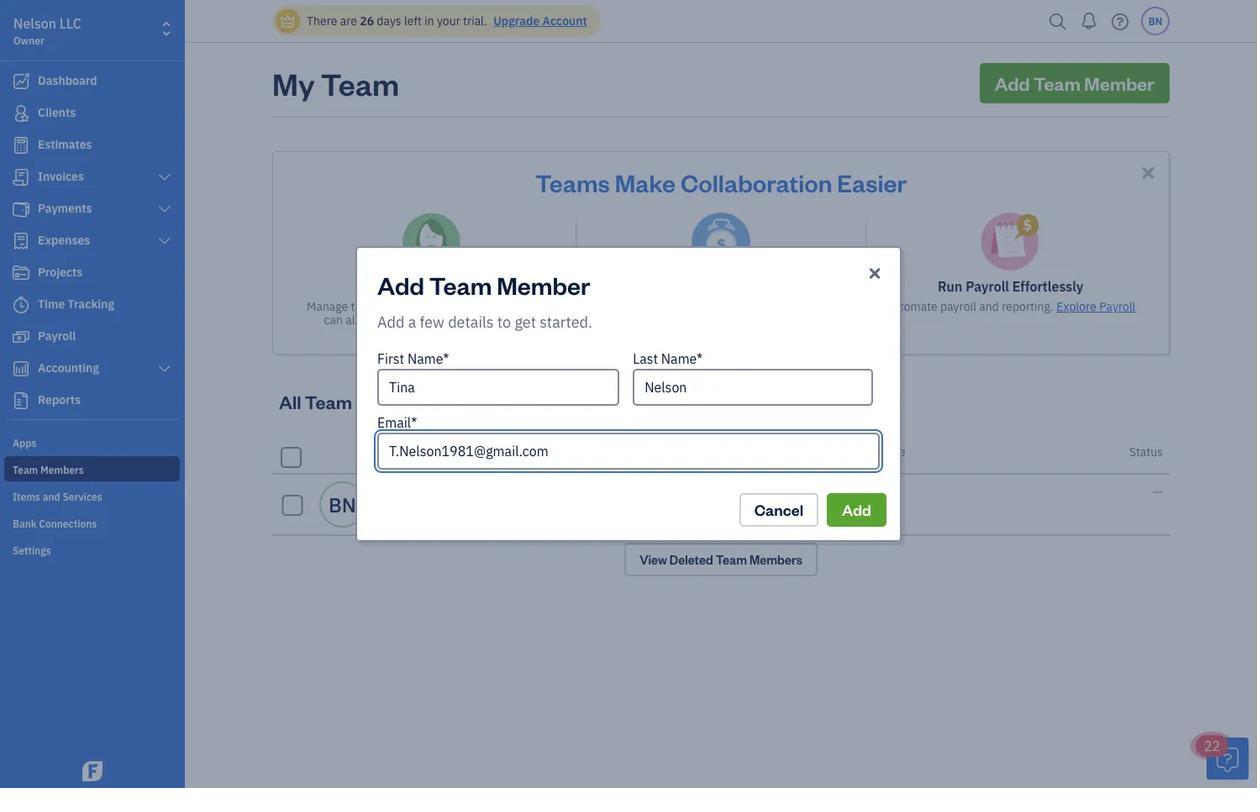 Task type: describe. For each thing, give the bounding box(es) containing it.
2 rate from the left
[[882, 444, 906, 460]]

your
[[437, 13, 460, 29]]

First Name* text field
[[377, 369, 620, 406]]

chevron large down image for the payment "image"
[[157, 203, 172, 216]]

payment image
[[11, 201, 31, 218]]

crown image
[[279, 12, 297, 30]]

1 / from the left
[[414, 444, 419, 460]]

there are 26 days left in your trial. upgrade account
[[307, 13, 587, 29]]

get
[[515, 312, 536, 332]]

run
[[938, 278, 963, 295]]

add button
[[827, 493, 887, 527]]

team right 'deleted'
[[716, 552, 747, 568]]

view deleted team members
[[640, 552, 803, 568]]

cancel button
[[740, 493, 819, 527]]

Email* email field
[[377, 433, 880, 470]]

team time tracking image
[[692, 213, 751, 272]]

add a team member image
[[402, 213, 461, 272]]

view for view deleted team members
[[640, 552, 667, 568]]

all
[[279, 390, 301, 414]]

add inside add team member button
[[995, 71, 1030, 95]]

last name*
[[633, 350, 703, 368]]

ben nelson
[[380, 483, 449, 501]]

all team members
[[279, 390, 435, 414]]

upgrade
[[494, 13, 540, 29]]

26
[[360, 13, 374, 29]]

chevron large down image for the expense icon
[[157, 235, 172, 248]]

project image
[[11, 265, 31, 282]]

also
[[346, 312, 367, 328]]

roles
[[460, 326, 489, 341]]

bn
[[329, 492, 356, 518]]

deleted
[[670, 552, 714, 568]]

chevron large down image for the chart icon
[[157, 362, 172, 376]]

0 horizontal spatial member
[[444, 278, 495, 295]]

2 / from the left
[[848, 444, 852, 460]]

add team member button
[[980, 63, 1170, 103]]

name / job title
[[380, 444, 467, 460]]

in
[[425, 13, 434, 29]]

settings image
[[13, 543, 180, 556]]

teams
[[535, 166, 610, 198]]

roles
[[407, 312, 433, 328]]

status
[[1130, 444, 1163, 460]]

0 vertical spatial members
[[356, 390, 435, 414]]

more
[[511, 312, 539, 328]]

1 horizontal spatial nelson
[[407, 483, 449, 501]]

cost
[[855, 444, 879, 460]]

collaboration
[[681, 166, 833, 198]]

timer image
[[11, 297, 31, 314]]

main element
[[0, 0, 227, 788]]

manage
[[307, 299, 348, 314]]

run payroll effortlessly automate payroll and reporting. explore payroll
[[886, 278, 1136, 314]]

add a team member
[[368, 278, 495, 295]]

Last Name* text field
[[633, 369, 873, 406]]

role
[[579, 444, 603, 460]]

cancel
[[755, 500, 804, 520]]

billable rate / cost rate
[[778, 444, 906, 460]]

dashboard image
[[11, 73, 31, 90]]

to inside add team member dialog
[[497, 312, 511, 332]]

add a few details to get started.
[[377, 312, 593, 332]]

team members image
[[13, 462, 180, 476]]

add inside add button
[[842, 500, 872, 520]]

view deleted team members link
[[625, 543, 818, 577]]

view roles
[[431, 326, 489, 341]]

team inside button
[[1034, 71, 1081, 95]]

make
[[615, 166, 676, 198]]

member inside button
[[1085, 71, 1155, 95]]

freshbooks image
[[79, 762, 106, 782]]

items and services image
[[13, 489, 180, 503]]



Task type: vqa. For each thing, say whether or not it's contained in the screenshot.
James
no



Task type: locate. For each thing, give the bounding box(es) containing it.
billable
[[778, 444, 818, 460]]

member up information
[[444, 278, 495, 295]]

team up member
[[407, 278, 441, 295]]

and
[[980, 299, 999, 314]]

report image
[[11, 393, 31, 409]]

email*
[[377, 414, 417, 432]]

my
[[272, 63, 315, 103]]

team right all
[[305, 390, 352, 414]]

go to help image
[[1107, 9, 1134, 34]]

can
[[324, 312, 343, 328]]

search image
[[1045, 9, 1072, 34]]

easier
[[837, 166, 907, 198]]

1 horizontal spatial add team member
[[995, 71, 1155, 95]]

view for view roles
[[431, 326, 457, 341]]

rate
[[821, 444, 845, 460], [882, 444, 906, 460]]

job
[[421, 444, 441, 460]]

1 vertical spatial view
[[640, 552, 667, 568]]

0 horizontal spatial close image
[[866, 263, 884, 283]]

member
[[381, 299, 426, 314]]

nelson up owner
[[13, 15, 56, 32]]

1 horizontal spatial /
[[848, 444, 852, 460]]

payroll right explore
[[1100, 299, 1136, 314]]

add team member up collaborate
[[377, 269, 591, 301]]

1 vertical spatial add team member
[[377, 269, 591, 301]]

run payroll effortlessly image
[[982, 213, 1040, 272]]

team
[[321, 63, 399, 103], [1034, 71, 1081, 95], [429, 269, 492, 301], [407, 278, 441, 295], [305, 390, 352, 414], [716, 552, 747, 568]]

ben
[[380, 483, 404, 501]]

a for team
[[396, 278, 404, 295]]

1 vertical spatial nelson
[[407, 483, 449, 501]]

client image
[[11, 105, 31, 122]]

first
[[377, 350, 404, 368]]

trial.
[[463, 13, 487, 29]]

1 horizontal spatial view
[[640, 552, 667, 568]]

add team member down search icon
[[995, 71, 1155, 95]]

0 vertical spatial payroll
[[966, 278, 1010, 295]]

members up email*
[[356, 390, 435, 414]]

estimate image
[[11, 137, 31, 154]]

0 horizontal spatial to
[[436, 312, 446, 328]]

few
[[420, 312, 445, 332]]

team down "26" in the left of the page
[[321, 63, 399, 103]]

1 horizontal spatial a
[[408, 312, 416, 332]]

last
[[633, 350, 658, 368]]

0 vertical spatial a
[[396, 278, 404, 295]]

left
[[404, 13, 422, 29]]

rate right cost
[[882, 444, 906, 460]]

team down search icon
[[1034, 71, 1081, 95]]

0 horizontal spatial add team member
[[377, 269, 591, 301]]

1 horizontal spatial close image
[[1139, 163, 1158, 182]]

1 vertical spatial payroll
[[1100, 299, 1136, 314]]

nelson llc owner
[[13, 15, 81, 47]]

a up member
[[396, 278, 404, 295]]

to
[[497, 312, 511, 332], [436, 312, 446, 328]]

2 chevron large down image from the top
[[157, 203, 172, 216]]

0 vertical spatial add team member
[[995, 71, 1155, 95]]

team
[[351, 299, 378, 314]]

to left more
[[497, 312, 511, 332]]

close image inside add team member dialog
[[866, 263, 884, 283]]

/
[[414, 444, 419, 460], [848, 444, 852, 460]]

rate left cost
[[821, 444, 845, 460]]

apps image
[[13, 435, 180, 449]]

4 chevron large down image from the top
[[157, 362, 172, 376]]

name* down efficiently.
[[408, 350, 449, 368]]

1 to from the left
[[497, 312, 511, 332]]

nelson
[[13, 15, 56, 32], [407, 483, 449, 501]]

owner
[[13, 34, 44, 47]]

my team
[[272, 63, 399, 103]]

explore
[[1057, 299, 1097, 314]]

0 vertical spatial nelson
[[13, 15, 56, 32]]

team up details
[[429, 269, 492, 301]]

member up more
[[497, 269, 591, 301]]

llc
[[60, 15, 81, 32]]

collaborate
[[449, 312, 509, 328]]

are
[[340, 13, 357, 29]]

name
[[380, 444, 411, 460]]

to right roles
[[436, 312, 446, 328]]

1 vertical spatial members
[[750, 552, 803, 568]]

expense image
[[11, 233, 31, 250]]

a
[[396, 278, 404, 295], [408, 312, 416, 332]]

close image
[[1139, 163, 1158, 182], [866, 263, 884, 283]]

member inside dialog
[[497, 269, 591, 301]]

/ left cost
[[848, 444, 852, 460]]

add team member inside dialog
[[377, 269, 591, 301]]

member
[[1085, 71, 1155, 95], [497, 269, 591, 301], [444, 278, 495, 295]]

0 horizontal spatial members
[[356, 390, 435, 414]]

member down go to help icon
[[1085, 71, 1155, 95]]

add team member dialog
[[0, 226, 1258, 562]]

money image
[[11, 329, 31, 345]]

0 horizontal spatial nelson
[[13, 15, 56, 32]]

payroll up and
[[966, 278, 1010, 295]]

details
[[448, 312, 494, 332]]

free.
[[510, 299, 534, 314]]

0 horizontal spatial name*
[[408, 350, 449, 368]]

teams make collaboration easier
[[535, 166, 907, 198]]

0 horizontal spatial a
[[396, 278, 404, 295]]

days
[[377, 13, 401, 29]]

chevron large down image for invoice image
[[157, 171, 172, 184]]

to inside manage team member information for free. you can also assign roles to collaborate more efficiently.
[[436, 312, 446, 328]]

title
[[444, 444, 467, 460]]

3 chevron large down image from the top
[[157, 235, 172, 248]]

0 vertical spatial view
[[431, 326, 457, 341]]

0 horizontal spatial view
[[431, 326, 457, 341]]

1 horizontal spatial members
[[750, 552, 803, 568]]

1 horizontal spatial member
[[497, 269, 591, 301]]

you
[[536, 299, 556, 314]]

name*
[[408, 350, 449, 368], [661, 350, 703, 368]]

account
[[543, 13, 587, 29]]

1 horizontal spatial rate
[[882, 444, 906, 460]]

name* right last
[[661, 350, 703, 368]]

payroll
[[941, 299, 977, 314]]

a inside dialog
[[408, 312, 416, 332]]

2 to from the left
[[436, 312, 446, 328]]

a for few
[[408, 312, 416, 332]]

0 vertical spatial close image
[[1139, 163, 1158, 182]]

automate
[[886, 299, 938, 314]]

name* for first name*
[[408, 350, 449, 368]]

reporting.
[[1002, 299, 1054, 314]]

0 horizontal spatial rate
[[821, 444, 845, 460]]

0 horizontal spatial payroll
[[966, 278, 1010, 295]]

add
[[995, 71, 1030, 95], [377, 269, 424, 301], [368, 278, 393, 295], [377, 312, 405, 332], [842, 500, 872, 520]]

1 rate from the left
[[821, 444, 845, 460]]

payroll
[[966, 278, 1010, 295], [1100, 299, 1136, 314]]

assign
[[370, 312, 404, 328]]

nelson inside nelson llc owner
[[13, 15, 56, 32]]

chart image
[[11, 361, 31, 377]]

/ left job in the bottom of the page
[[414, 444, 419, 460]]

chevron large down image
[[157, 171, 172, 184], [157, 203, 172, 216], [157, 235, 172, 248], [157, 362, 172, 376]]

1 name* from the left
[[408, 350, 449, 368]]

upgrade account link
[[490, 13, 587, 29]]

first name*
[[377, 350, 449, 368]]

manage team member information for free. you can also assign roles to collaborate more efficiently.
[[307, 299, 556, 341]]

team inside dialog
[[429, 269, 492, 301]]

members down cancel "button"
[[750, 552, 803, 568]]

there
[[307, 13, 337, 29]]

1 horizontal spatial name*
[[661, 350, 703, 368]]

a left few
[[408, 312, 416, 332]]

invoice image
[[11, 169, 31, 186]]

1 horizontal spatial to
[[497, 312, 511, 332]]

for
[[492, 299, 507, 314]]

1 chevron large down image from the top
[[157, 171, 172, 184]]

2 horizontal spatial member
[[1085, 71, 1155, 95]]

add team member
[[995, 71, 1155, 95], [377, 269, 591, 301]]

efficiently.
[[374, 326, 429, 341]]

bank connections image
[[13, 516, 180, 530]]

1 vertical spatial close image
[[866, 263, 884, 283]]

nelson right ben
[[407, 483, 449, 501]]

0 horizontal spatial /
[[414, 444, 419, 460]]

started.
[[540, 312, 593, 332]]

1 vertical spatial a
[[408, 312, 416, 332]]

add team member inside button
[[995, 71, 1155, 95]]

view
[[431, 326, 457, 341], [640, 552, 667, 568]]

members
[[356, 390, 435, 414], [750, 552, 803, 568]]

2 name* from the left
[[661, 350, 703, 368]]

effortlessly
[[1013, 278, 1084, 295]]

information
[[428, 299, 490, 314]]

name* for last name*
[[661, 350, 703, 368]]

1 horizontal spatial payroll
[[1100, 299, 1136, 314]]



